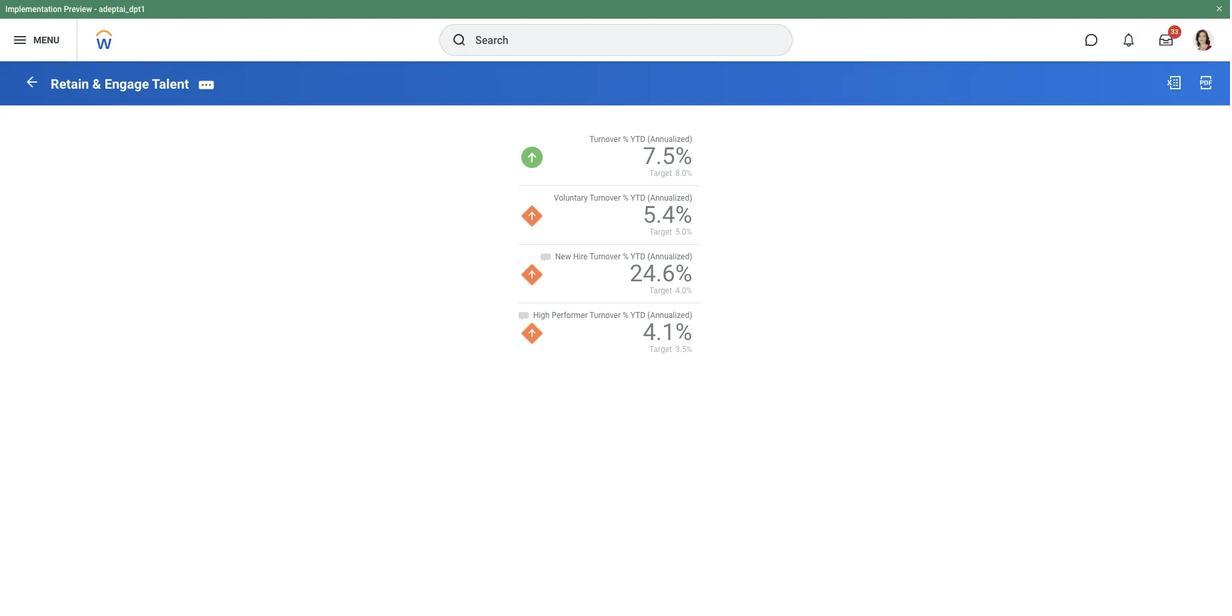 Task type: locate. For each thing, give the bounding box(es) containing it.
3 turnover from the top
[[590, 252, 621, 261]]

menu banner
[[0, 0, 1230, 61]]

turnover right hire
[[590, 252, 621, 261]]

3 target from the top
[[650, 286, 672, 296]]

5.4%
[[643, 201, 692, 229]]

0 vertical spatial up bad image
[[521, 205, 543, 227]]

1 vertical spatial up bad image
[[521, 264, 543, 285]]

target inside 4.1% target 3.5%
[[650, 345, 672, 354]]

previous page image
[[24, 74, 40, 90]]

4.1% target 3.5%
[[643, 319, 692, 354]]

% left 7.5%
[[623, 135, 629, 144]]

target
[[650, 169, 672, 178], [650, 227, 672, 237], [650, 286, 672, 296], [650, 345, 672, 354]]

2 vertical spatial up bad image
[[521, 323, 543, 344]]

24.6%
[[630, 260, 692, 288]]

3.5%
[[676, 345, 692, 354]]

preview
[[64, 5, 92, 14]]

profile logan mcneil image
[[1193, 29, 1214, 53]]

up bad image
[[521, 205, 543, 227], [521, 264, 543, 285], [521, 323, 543, 344]]

voluntary turnover % ytd (annualized)
[[554, 193, 692, 203]]

33 button
[[1152, 25, 1182, 55]]

menu button
[[0, 19, 77, 61]]

new hire turnover % ytd (annualized)
[[555, 252, 692, 261]]

(annualized) down 4.0%
[[648, 311, 692, 320]]

target inside "5.4% target 5.0%"
[[650, 227, 672, 237]]

1 target from the top
[[650, 169, 672, 178]]

turnover up voluntary turnover % ytd (annualized)
[[590, 135, 621, 144]]

33
[[1171, 28, 1179, 35]]

24.6% target 4.0%
[[630, 260, 692, 296]]

% left the 5.4%
[[623, 193, 629, 203]]

2 target from the top
[[650, 227, 672, 237]]

2 (annualized) from the top
[[648, 193, 692, 203]]

% left 24.6%
[[623, 252, 629, 261]]

% left the 4.1%
[[623, 311, 629, 320]]

ytd up voluntary turnover % ytd (annualized)
[[631, 135, 646, 144]]

target inside the 7.5% target 8.0%
[[650, 169, 672, 178]]

implementation preview -   adeptai_dpt1
[[5, 5, 145, 14]]

turnover % ytd (annualized)
[[590, 135, 692, 144]]

target left 8.0%
[[650, 169, 672, 178]]

notifications large image
[[1122, 33, 1136, 47]]

main content
[[0, 61, 1230, 367]]

close environment banner image
[[1216, 5, 1224, 13]]

menu
[[33, 34, 60, 45]]

target left 5.0%
[[650, 227, 672, 237]]

turnover right performer
[[590, 311, 621, 320]]

%
[[623, 135, 629, 144], [623, 193, 629, 203], [623, 252, 629, 261], [623, 311, 629, 320]]

(annualized) down 5.0%
[[648, 252, 692, 261]]

up bad image up high
[[521, 264, 543, 285]]

new
[[555, 252, 571, 261]]

(annualized)
[[648, 135, 692, 144], [648, 193, 692, 203], [648, 252, 692, 261], [648, 311, 692, 320]]

turnover
[[590, 135, 621, 144], [590, 193, 621, 203], [590, 252, 621, 261], [590, 311, 621, 320]]

target inside 24.6% target 4.0%
[[650, 286, 672, 296]]

ytd
[[631, 135, 646, 144], [631, 193, 646, 203], [631, 252, 646, 261], [631, 311, 646, 320]]

ytd down 24.6% target 4.0%
[[631, 311, 646, 320]]

target for 4.1%
[[650, 345, 672, 354]]

performer
[[552, 311, 588, 320]]

ytd down "5.4% target 5.0%"
[[631, 252, 646, 261]]

turnover right voluntary
[[590, 193, 621, 203]]

1 (annualized) from the top
[[648, 135, 692, 144]]

ytd down the 7.5% target 8.0%
[[631, 193, 646, 203]]

retain & engage talent
[[51, 76, 189, 92]]

up bad image down up good icon
[[521, 205, 543, 227]]

up bad image for 24.6%
[[521, 264, 543, 285]]

high performer turnover % ytd (annualized)
[[533, 311, 692, 320]]

2 up bad image from the top
[[521, 264, 543, 285]]

4 target from the top
[[650, 345, 672, 354]]

target left 3.5%
[[650, 345, 672, 354]]

1 % from the top
[[623, 135, 629, 144]]

(annualized) up 8.0%
[[648, 135, 692, 144]]

up bad image down high
[[521, 323, 543, 344]]

target left 4.0%
[[650, 286, 672, 296]]

3 up bad image from the top
[[521, 323, 543, 344]]

3 ytd from the top
[[631, 252, 646, 261]]

up good image
[[521, 147, 543, 168]]

-
[[94, 5, 97, 14]]

(annualized) down 8.0%
[[648, 193, 692, 203]]



Task type: vqa. For each thing, say whether or not it's contained in the screenshot.
the rightmost Of
no



Task type: describe. For each thing, give the bounding box(es) containing it.
8.0%
[[676, 169, 692, 178]]

1 turnover from the top
[[590, 135, 621, 144]]

voluntary
[[554, 193, 588, 203]]

4 (annualized) from the top
[[648, 311, 692, 320]]

retain
[[51, 76, 89, 92]]

engage
[[104, 76, 149, 92]]

Search Workday  search field
[[476, 25, 765, 55]]

5.4% target 5.0%
[[643, 201, 692, 237]]

2 % from the top
[[623, 193, 629, 203]]

search image
[[452, 32, 468, 48]]

target for 7.5%
[[650, 169, 672, 178]]

3 % from the top
[[623, 252, 629, 261]]

target for 24.6%
[[650, 286, 672, 296]]

export to excel image
[[1166, 75, 1182, 91]]

main content containing 7.5%
[[0, 61, 1230, 367]]

target for 5.4%
[[650, 227, 672, 237]]

inbox large image
[[1160, 33, 1173, 47]]

2 turnover from the top
[[590, 193, 621, 203]]

7.5%
[[643, 143, 692, 170]]

2 ytd from the top
[[631, 193, 646, 203]]

1 up bad image from the top
[[521, 205, 543, 227]]

implementation
[[5, 5, 62, 14]]

view printable version (pdf) image
[[1198, 75, 1214, 91]]

talent
[[152, 76, 189, 92]]

&
[[92, 76, 101, 92]]

1 ytd from the top
[[631, 135, 646, 144]]

justify image
[[12, 32, 28, 48]]

3 (annualized) from the top
[[648, 252, 692, 261]]

4.1%
[[643, 319, 692, 346]]

up bad image for 4.1%
[[521, 323, 543, 344]]

adeptai_dpt1
[[99, 5, 145, 14]]

4 ytd from the top
[[631, 311, 646, 320]]

4 % from the top
[[623, 311, 629, 320]]

high
[[533, 311, 550, 320]]

5.0%
[[676, 227, 692, 237]]

4.0%
[[676, 286, 692, 296]]

retain & engage talent link
[[51, 76, 189, 92]]

hire
[[573, 252, 588, 261]]

4 turnover from the top
[[590, 311, 621, 320]]

7.5% target 8.0%
[[643, 143, 692, 178]]



